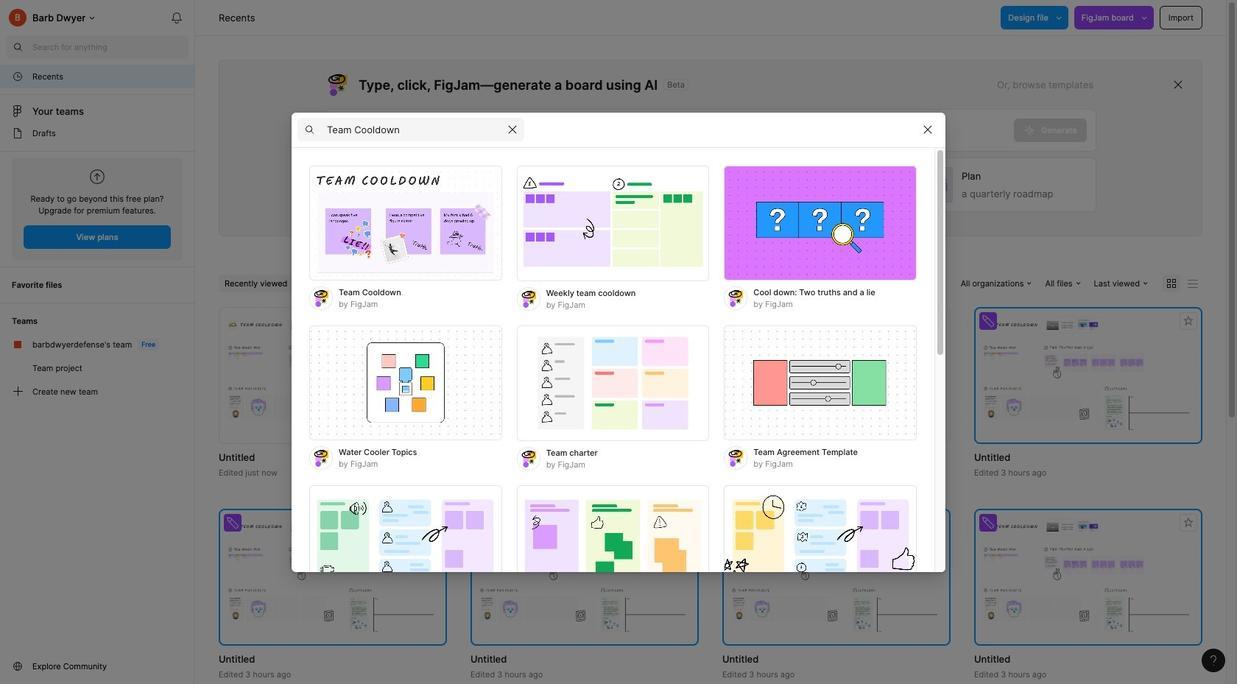 Task type: describe. For each thing, give the bounding box(es) containing it.
cool down: two truths and a lie image
[[724, 165, 917, 281]]

team charter image
[[517, 325, 710, 441]]

weekly team cooldown image
[[517, 165, 710, 281]]

Search for anything text field
[[32, 41, 189, 53]]

team meeting agenda image
[[724, 485, 917, 601]]

page 16 image
[[12, 127, 24, 139]]

water cooler topics image
[[309, 325, 502, 441]]

team weekly image
[[309, 485, 502, 601]]

team stand up image
[[517, 485, 710, 601]]



Task type: vqa. For each thing, say whether or not it's contained in the screenshot.
Team meeting agenda image
yes



Task type: locate. For each thing, give the bounding box(es) containing it.
search 32 image
[[6, 35, 29, 59]]

Ex: A weekly team meeting, starting with an ice breaker field
[[326, 110, 1015, 151]]

community 16 image
[[12, 661, 24, 673]]

dialog
[[292, 112, 946, 684]]

file thumbnail image
[[226, 317, 440, 435], [478, 317, 692, 435], [730, 317, 944, 435], [982, 317, 1196, 435], [226, 518, 440, 637], [478, 518, 692, 637], [730, 518, 944, 637], [982, 518, 1196, 637]]

Search templates text field
[[327, 121, 501, 138]]

team cooldown image
[[309, 165, 502, 281]]

bell 32 image
[[165, 6, 189, 29]]

recent 16 image
[[12, 71, 24, 83]]

team agreement template image
[[724, 325, 917, 441]]



